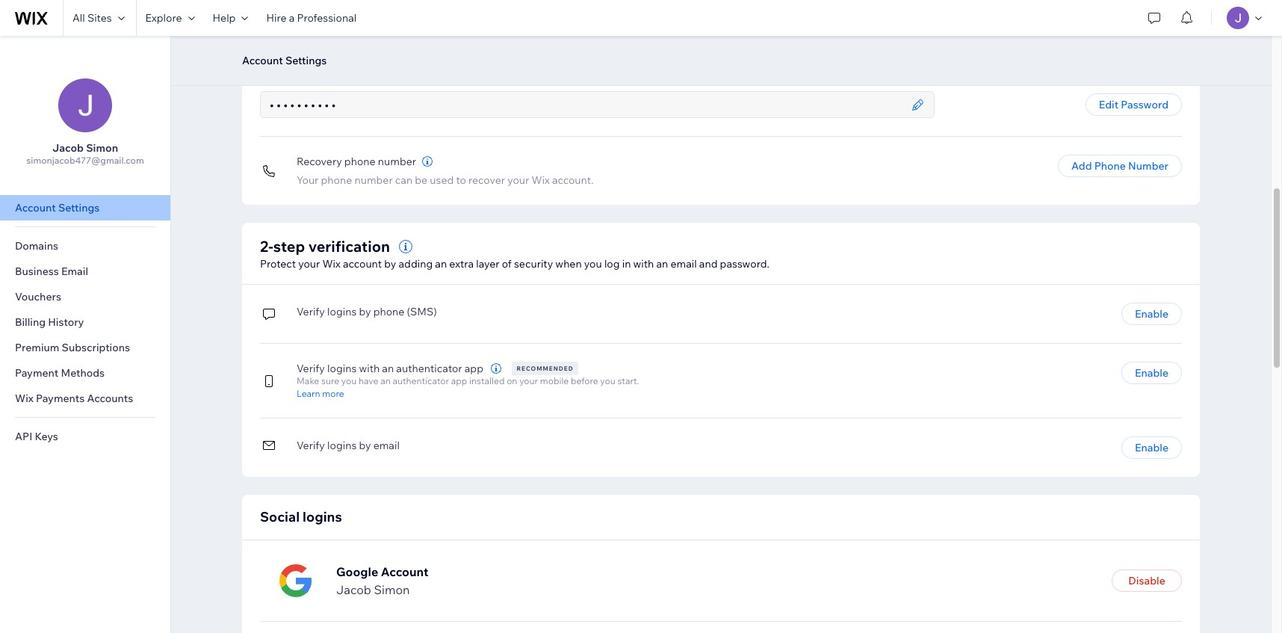Task type: locate. For each thing, give the bounding box(es) containing it.
adding
[[399, 257, 433, 271]]

logins for social logins
[[303, 508, 342, 525]]

1 vertical spatial simon
[[374, 582, 410, 597]]

1 vertical spatial by
[[359, 305, 371, 318]]

jacob up account settings link
[[52, 141, 84, 155]]

2 enable button from the top
[[1122, 362, 1183, 384]]

email left and
[[671, 257, 697, 271]]

settings down hire a professional
[[285, 54, 327, 67]]

1 horizontal spatial simon
[[374, 582, 410, 597]]

2 vertical spatial wix
[[15, 392, 34, 405]]

1 vertical spatial password
[[1121, 98, 1169, 111]]

you left log
[[584, 257, 602, 271]]

1 vertical spatial phone
[[321, 173, 352, 187]]

jacob inside jacob simon simonjacob477@gmail.com
[[52, 141, 84, 155]]

phone
[[344, 155, 376, 168], [321, 173, 352, 187], [373, 305, 405, 318]]

0 horizontal spatial jacob
[[52, 141, 84, 155]]

you for more
[[600, 375, 616, 386]]

account settings for account settings button
[[242, 54, 327, 67]]

authenticator right the "have"
[[393, 375, 449, 386]]

account settings link
[[0, 195, 170, 221]]

account settings button
[[235, 49, 334, 72]]

methods
[[61, 366, 105, 380]]

number
[[1129, 159, 1169, 173]]

settings inside sidebar element
[[58, 201, 100, 215]]

verify down learn
[[297, 439, 325, 452]]

your right on
[[520, 375, 538, 386]]

0 vertical spatial enable
[[1135, 307, 1169, 321]]

1 vertical spatial account settings
[[15, 201, 100, 215]]

make sure you have an authenticator app installed on your mobile before you start. learn more
[[297, 375, 639, 399]]

by down account
[[359, 305, 371, 318]]

logins right social
[[303, 508, 342, 525]]

password down account settings button
[[260, 73, 307, 87]]

0 horizontal spatial wix
[[15, 392, 34, 405]]

enable button
[[1122, 303, 1183, 325], [1122, 362, 1183, 384], [1122, 437, 1183, 459]]

2 horizontal spatial account
[[381, 565, 429, 579]]

0 horizontal spatial email
[[373, 439, 400, 452]]

0 horizontal spatial settings
[[58, 201, 100, 215]]

logins
[[327, 305, 357, 318], [327, 362, 357, 375], [327, 439, 357, 452], [303, 508, 342, 525]]

more
[[322, 388, 344, 399]]

simon up account settings link
[[86, 141, 118, 155]]

on
[[507, 375, 518, 386]]

None text field
[[265, 92, 907, 117]]

0 horizontal spatial account settings
[[15, 201, 100, 215]]

0 vertical spatial enable button
[[1122, 303, 1183, 325]]

0 horizontal spatial account
[[15, 201, 56, 215]]

0 vertical spatial number
[[378, 155, 416, 168]]

2 vertical spatial enable button
[[1122, 437, 1183, 459]]

2 vertical spatial account
[[381, 565, 429, 579]]

number up can
[[378, 155, 416, 168]]

of
[[502, 257, 512, 271]]

0 horizontal spatial password
[[260, 73, 307, 87]]

verify logins with an authenticator app
[[297, 362, 484, 375]]

wix payments accounts
[[15, 392, 133, 405]]

account settings for account settings link
[[15, 201, 100, 215]]

settings up the domains link
[[58, 201, 100, 215]]

vouchers link
[[0, 284, 170, 309]]

account up domains
[[15, 201, 56, 215]]

1 vertical spatial enable
[[1135, 366, 1169, 380]]

wix
[[532, 173, 550, 187], [323, 257, 341, 271], [15, 392, 34, 405]]

1 horizontal spatial account
[[242, 54, 283, 67]]

account right google
[[381, 565, 429, 579]]

phone down recovery
[[321, 173, 352, 187]]

jacob simon simonjacob477@gmail.com
[[26, 141, 144, 166]]

1 vertical spatial jacob
[[336, 582, 371, 597]]

app
[[465, 362, 484, 375], [451, 375, 467, 386]]

account inside button
[[242, 54, 283, 67]]

1 vertical spatial account
[[15, 201, 56, 215]]

0 vertical spatial account
[[242, 54, 283, 67]]

with right sure
[[359, 362, 380, 375]]

wix left account.
[[532, 173, 550, 187]]

app left installed
[[451, 375, 467, 386]]

before
[[571, 375, 598, 386]]

phone
[[1095, 159, 1126, 173]]

1 horizontal spatial jacob
[[336, 582, 371, 597]]

0 vertical spatial simon
[[86, 141, 118, 155]]

2 horizontal spatial wix
[[532, 173, 550, 187]]

2 vertical spatial phone
[[373, 305, 405, 318]]

1 enable from the top
[[1135, 307, 1169, 321]]

by
[[384, 257, 396, 271], [359, 305, 371, 318], [359, 439, 371, 452]]

your
[[297, 173, 319, 187]]

simon
[[86, 141, 118, 155], [374, 582, 410, 597]]

2 vertical spatial verify
[[297, 439, 325, 452]]

your inside make sure you have an authenticator app installed on your mobile before you start. learn more
[[520, 375, 538, 386]]

recovery phone number
[[297, 155, 416, 168]]

by left adding
[[384, 257, 396, 271]]

0 horizontal spatial simon
[[86, 141, 118, 155]]

wix down payment
[[15, 392, 34, 405]]

domains link
[[0, 233, 170, 259]]

account settings up domains
[[15, 201, 100, 215]]

2 vertical spatial by
[[359, 439, 371, 452]]

1 vertical spatial verify
[[297, 362, 325, 375]]

account settings inside account settings button
[[242, 54, 327, 67]]

logins down more
[[327, 439, 357, 452]]

your down 2-step verification
[[298, 257, 320, 271]]

account
[[343, 257, 382, 271]]

add phone number button
[[1058, 155, 1183, 177]]

account inside sidebar element
[[15, 201, 56, 215]]

simonjacob477@gmail.com
[[26, 155, 144, 166]]

learn
[[297, 388, 320, 399]]

simon inside jacob simon simonjacob477@gmail.com
[[86, 141, 118, 155]]

3 verify from the top
[[297, 439, 325, 452]]

verify logins by phone (sms)
[[297, 305, 437, 318]]

3 enable button from the top
[[1122, 437, 1183, 459]]

0 vertical spatial verify
[[297, 305, 325, 318]]

with
[[634, 257, 654, 271], [359, 362, 380, 375]]

installed
[[469, 375, 505, 386]]

google
[[336, 565, 378, 579]]

verify down 2-step verification
[[297, 305, 325, 318]]

simon down google
[[374, 582, 410, 597]]

by down the "have"
[[359, 439, 371, 452]]

1 enable button from the top
[[1122, 303, 1183, 325]]

1 horizontal spatial with
[[634, 257, 654, 271]]

be
[[415, 173, 428, 187]]

0 vertical spatial password
[[260, 73, 307, 87]]

1 vertical spatial wix
[[323, 257, 341, 271]]

help
[[213, 11, 236, 25]]

premium subscriptions
[[15, 341, 130, 354]]

0 vertical spatial account settings
[[242, 54, 327, 67]]

vouchers
[[15, 290, 61, 303]]

1 horizontal spatial settings
[[285, 54, 327, 67]]

billing
[[15, 315, 46, 329]]

and
[[700, 257, 718, 271]]

password right edit
[[1121, 98, 1169, 111]]

settings inside button
[[285, 54, 327, 67]]

2 verify from the top
[[297, 362, 325, 375]]

verify
[[297, 305, 325, 318], [297, 362, 325, 375], [297, 439, 325, 452]]

2 vertical spatial enable
[[1135, 441, 1169, 454]]

0 vertical spatial email
[[671, 257, 697, 271]]

logins up more
[[327, 362, 357, 375]]

account settings down 'a'
[[242, 54, 327, 67]]

0 vertical spatial by
[[384, 257, 396, 271]]

enable
[[1135, 307, 1169, 321], [1135, 366, 1169, 380], [1135, 441, 1169, 454]]

hire a professional link
[[257, 0, 366, 36]]

you left start.
[[600, 375, 616, 386]]

0 vertical spatial phone
[[344, 155, 376, 168]]

premium subscriptions link
[[0, 335, 170, 360]]

protect your wix account by adding an extra layer of security when you log in with an email and password.
[[260, 257, 770, 271]]

extra
[[449, 257, 474, 271]]

recover
[[469, 173, 505, 187]]

social logins
[[260, 508, 342, 525]]

number down recovery phone number
[[355, 173, 393, 187]]

add phone number
[[1072, 159, 1169, 173]]

account down hire
[[242, 54, 283, 67]]

account
[[242, 54, 283, 67], [15, 201, 56, 215], [381, 565, 429, 579]]

in
[[622, 257, 631, 271]]

domains
[[15, 239, 58, 253]]

2-step verification
[[260, 237, 390, 256]]

0 vertical spatial wix
[[532, 173, 550, 187]]

account for account settings button
[[242, 54, 283, 67]]

mobile
[[540, 375, 569, 386]]

email
[[671, 257, 697, 271], [373, 439, 400, 452]]

you for with
[[584, 257, 602, 271]]

an
[[435, 257, 447, 271], [657, 257, 668, 271], [382, 362, 394, 375], [381, 375, 391, 386]]

settings
[[285, 54, 327, 67], [58, 201, 100, 215]]

verify up learn
[[297, 362, 325, 375]]

1 vertical spatial number
[[355, 173, 393, 187]]

wix down 2-step verification
[[323, 257, 341, 271]]

1 vertical spatial with
[[359, 362, 380, 375]]

edit password button
[[1086, 93, 1183, 116]]

account settings inside account settings link
[[15, 201, 100, 215]]

billing history
[[15, 315, 84, 329]]

password
[[260, 73, 307, 87], [1121, 98, 1169, 111]]

1 vertical spatial enable button
[[1122, 362, 1183, 384]]

3 enable from the top
[[1135, 441, 1169, 454]]

1 vertical spatial settings
[[58, 201, 100, 215]]

verify logins by email
[[297, 439, 400, 452]]

phone right recovery
[[344, 155, 376, 168]]

app inside make sure you have an authenticator app installed on your mobile before you start. learn more
[[451, 375, 467, 386]]

an inside make sure you have an authenticator app installed on your mobile before you start. learn more
[[381, 375, 391, 386]]

authenticator
[[396, 362, 462, 375], [393, 375, 449, 386]]

business email
[[15, 265, 88, 278]]

number for recovery
[[378, 155, 416, 168]]

logins down account
[[327, 305, 357, 318]]

1 horizontal spatial account settings
[[242, 54, 327, 67]]

your right recover at the top left of the page
[[508, 173, 529, 187]]

explore
[[145, 11, 182, 25]]

0 vertical spatial settings
[[285, 54, 327, 67]]

email down the "have"
[[373, 439, 400, 452]]

by for phone
[[359, 305, 371, 318]]

settings for account settings link
[[58, 201, 100, 215]]

1 horizontal spatial email
[[671, 257, 697, 271]]

2 vertical spatial your
[[520, 375, 538, 386]]

with right the in
[[634, 257, 654, 271]]

0 vertical spatial jacob
[[52, 141, 84, 155]]

phone left (sms) at the left of the page
[[373, 305, 405, 318]]

1 verify from the top
[[297, 305, 325, 318]]

1 horizontal spatial password
[[1121, 98, 1169, 111]]

edit
[[1099, 98, 1119, 111]]

jacob down google
[[336, 582, 371, 597]]



Task type: describe. For each thing, give the bounding box(es) containing it.
history
[[48, 315, 84, 329]]

start.
[[618, 375, 639, 386]]

2 enable from the top
[[1135, 366, 1169, 380]]

settings for account settings button
[[285, 54, 327, 67]]

payment
[[15, 366, 59, 380]]

password inside edit password button
[[1121, 98, 1169, 111]]

log
[[605, 257, 620, 271]]

0 vertical spatial with
[[634, 257, 654, 271]]

have
[[359, 375, 379, 386]]

logins for verify logins with an authenticator app
[[327, 362, 357, 375]]

0 vertical spatial your
[[508, 173, 529, 187]]

keys
[[35, 430, 58, 443]]

accounts
[[87, 392, 133, 405]]

hire a professional
[[266, 11, 357, 25]]

phone for recovery
[[344, 155, 376, 168]]

make
[[297, 375, 319, 386]]

jacob inside google account jacob simon
[[336, 582, 371, 597]]

sidebar element
[[0, 36, 171, 633]]

api
[[15, 430, 32, 443]]

email
[[61, 265, 88, 278]]

account for account settings link
[[15, 201, 56, 215]]

1 vertical spatial email
[[373, 439, 400, 452]]

hire
[[266, 11, 287, 25]]

help button
[[204, 0, 257, 36]]

can
[[395, 173, 413, 187]]

payment methods
[[15, 366, 105, 380]]

verify for verify logins with an authenticator app
[[297, 362, 325, 375]]

a
[[289, 11, 295, 25]]

enable for verify logins by phone (sms)
[[1135, 307, 1169, 321]]

you right sure
[[341, 375, 357, 386]]

verify for verify logins by phone (sms)
[[297, 305, 325, 318]]

wix inside sidebar element
[[15, 392, 34, 405]]

authenticator inside make sure you have an authenticator app installed on your mobile before you start. learn more
[[393, 375, 449, 386]]

social
[[260, 508, 300, 525]]

phone for your
[[321, 173, 352, 187]]

account.
[[552, 173, 594, 187]]

payments
[[36, 392, 85, 405]]

api keys
[[15, 430, 58, 443]]

recommended
[[517, 365, 574, 372]]

wix payments accounts link
[[0, 386, 170, 411]]

(sms)
[[407, 305, 437, 318]]

enable button for verify logins by phone (sms)
[[1122, 303, 1183, 325]]

when
[[556, 257, 582, 271]]

payment methods link
[[0, 360, 170, 386]]

number for your
[[355, 173, 393, 187]]

0 horizontal spatial with
[[359, 362, 380, 375]]

add
[[1072, 159, 1092, 173]]

edit password
[[1099, 98, 1169, 111]]

layer
[[476, 257, 500, 271]]

learn more link
[[297, 386, 639, 400]]

1 horizontal spatial wix
[[323, 257, 341, 271]]

by for email
[[359, 439, 371, 452]]

sites
[[87, 11, 112, 25]]

sure
[[321, 375, 339, 386]]

password.
[[720, 257, 770, 271]]

step
[[273, 237, 305, 256]]

verify for verify logins by email
[[297, 439, 325, 452]]

billing history link
[[0, 309, 170, 335]]

business email link
[[0, 259, 170, 284]]

2-
[[260, 237, 273, 256]]

your phone number can be used to recover your wix account.
[[297, 173, 594, 187]]

disable
[[1129, 574, 1166, 588]]

logins for verify logins by phone (sms)
[[327, 305, 357, 318]]

security
[[514, 257, 553, 271]]

recovery
[[297, 155, 342, 168]]

api keys link
[[0, 424, 170, 449]]

simon inside google account jacob simon
[[374, 582, 410, 597]]

subscriptions
[[62, 341, 130, 354]]

to
[[456, 173, 466, 187]]

1 vertical spatial your
[[298, 257, 320, 271]]

used
[[430, 173, 454, 187]]

app up learn more link
[[465, 362, 484, 375]]

enable for verify logins by email
[[1135, 441, 1169, 454]]

protect
[[260, 257, 296, 271]]

premium
[[15, 341, 59, 354]]

all
[[73, 11, 85, 25]]

logins for verify logins by email
[[327, 439, 357, 452]]

google account jacob simon
[[336, 565, 429, 597]]

all sites
[[73, 11, 112, 25]]

business
[[15, 265, 59, 278]]

authenticator up learn more link
[[396, 362, 462, 375]]

disable button
[[1112, 570, 1183, 592]]

professional
[[297, 11, 357, 25]]

verification
[[309, 237, 390, 256]]

enable button for verify logins by email
[[1122, 437, 1183, 459]]

account inside google account jacob simon
[[381, 565, 429, 579]]



Task type: vqa. For each thing, say whether or not it's contained in the screenshot.
An in the Make sure you have an authenticator app installed on your mobile before you start. Learn more
yes



